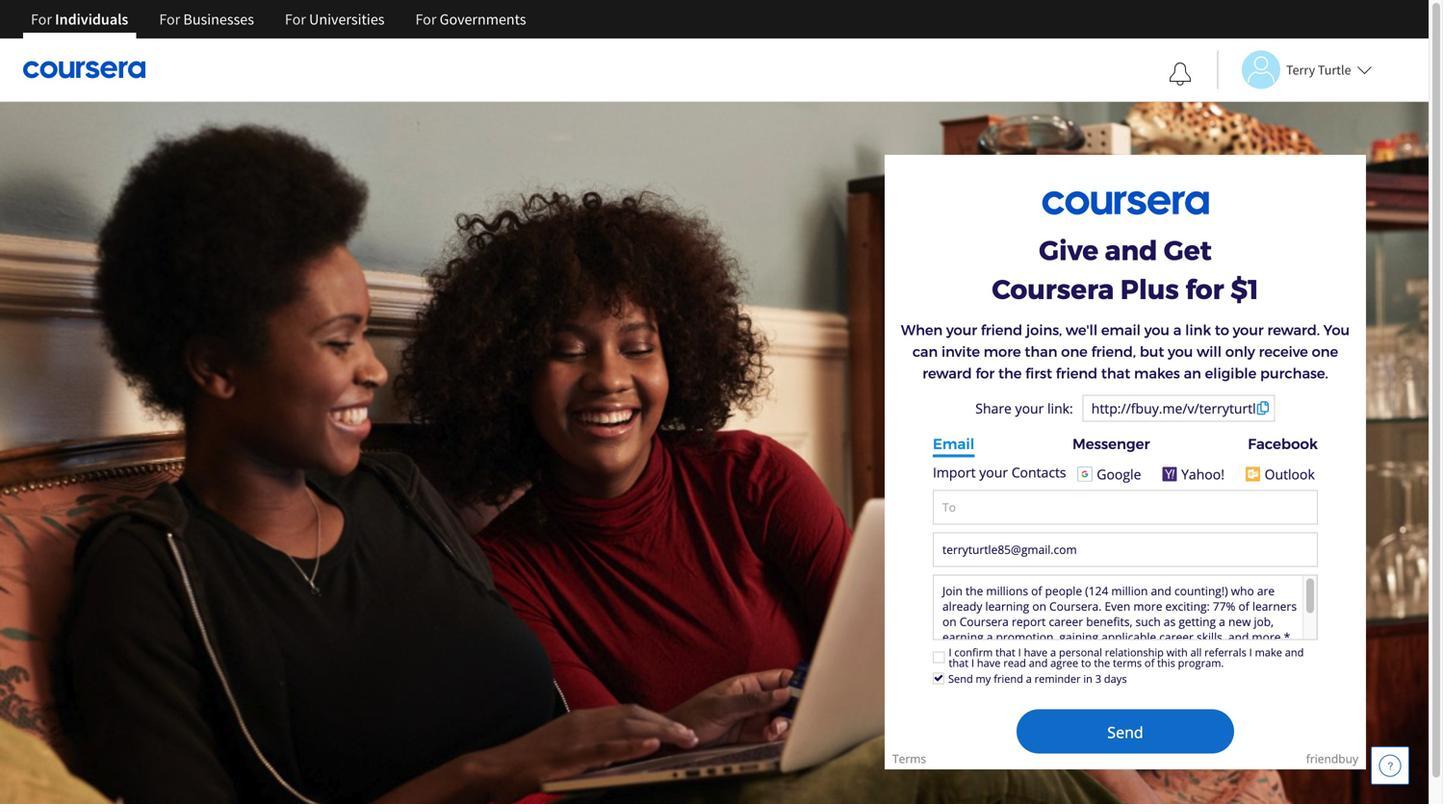 Task type: vqa. For each thing, say whether or not it's contained in the screenshot.
Months to the left
no



Task type: locate. For each thing, give the bounding box(es) containing it.
banner navigation
[[15, 0, 542, 53]]

for left businesses
[[159, 10, 180, 29]]

for
[[31, 10, 52, 29], [159, 10, 180, 29], [285, 10, 306, 29], [415, 10, 436, 29]]

turtle
[[1318, 61, 1351, 78]]

for for governments
[[415, 10, 436, 29]]

universities
[[309, 10, 385, 29]]

for individuals
[[31, 10, 128, 29]]

for left the individuals
[[31, 10, 52, 29]]

3 for from the left
[[285, 10, 306, 29]]

for businesses
[[159, 10, 254, 29]]

for left governments
[[415, 10, 436, 29]]

coursera image
[[23, 54, 145, 85]]

for for businesses
[[159, 10, 180, 29]]

1 for from the left
[[31, 10, 52, 29]]

businesses
[[183, 10, 254, 29]]

for universities
[[285, 10, 385, 29]]

terry
[[1286, 61, 1315, 78]]

2 for from the left
[[159, 10, 180, 29]]

for left universities
[[285, 10, 306, 29]]

terry turtle button
[[1217, 51, 1372, 89]]

4 for from the left
[[415, 10, 436, 29]]



Task type: describe. For each thing, give the bounding box(es) containing it.
for governments
[[415, 10, 526, 29]]

terry turtle
[[1286, 61, 1351, 78]]

individuals
[[55, 10, 128, 29]]

for for individuals
[[31, 10, 52, 29]]

help center image
[[1379, 755, 1402, 778]]

for for universities
[[285, 10, 306, 29]]

show notifications image
[[1169, 63, 1192, 86]]

governments
[[440, 10, 526, 29]]



